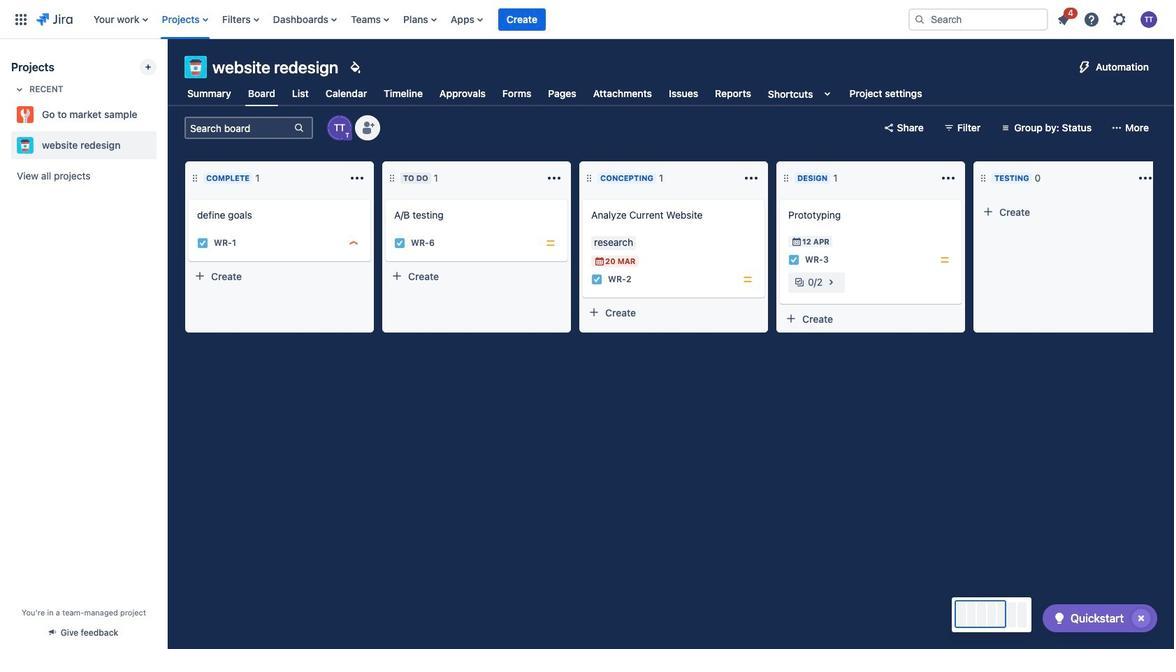 Task type: describe. For each thing, give the bounding box(es) containing it.
appswitcher icon image
[[13, 11, 29, 28]]

1 add to starred image from the top
[[152, 106, 169, 123]]

task image for create image associated with 1st column actions menu icon from left
[[394, 238, 405, 249]]

1 horizontal spatial list item
[[1051, 5, 1078, 30]]

create project image
[[143, 62, 154, 73]]

settings image
[[1111, 11, 1128, 28]]

set project background image
[[347, 59, 364, 75]]

collapse recent projects image
[[11, 81, 28, 98]]

0 horizontal spatial list
[[87, 0, 898, 39]]

dismiss quickstart image
[[1130, 607, 1153, 630]]

search image
[[914, 14, 926, 25]]

2 horizontal spatial medium image
[[940, 254, 951, 266]]

0 vertical spatial medium image
[[545, 238, 556, 249]]

sidebar navigation image
[[152, 56, 183, 84]]

1 column actions menu image from the left
[[349, 170, 366, 187]]

2 column actions menu image from the left
[[1137, 170, 1154, 187]]

collapse image
[[1115, 170, 1132, 187]]

1 horizontal spatial medium image
[[742, 274, 754, 285]]

2 column actions menu image from the left
[[743, 170, 760, 187]]

check image
[[1051, 610, 1068, 627]]

0 horizontal spatial list item
[[498, 0, 546, 39]]

create image for 1st column actions menu icon from left
[[377, 190, 394, 207]]



Task type: vqa. For each thing, say whether or not it's contained in the screenshot.
Task
no



Task type: locate. For each thing, give the bounding box(es) containing it.
1 horizontal spatial column actions menu image
[[1137, 170, 1154, 187]]

your profile and settings image
[[1141, 11, 1158, 28]]

2 create image from the left
[[575, 190, 591, 207]]

help image
[[1084, 11, 1100, 28]]

2 horizontal spatial create image
[[772, 190, 789, 207]]

task image right "high" image
[[394, 238, 405, 249]]

column actions menu image right collapse icon
[[1137, 170, 1154, 187]]

0 horizontal spatial column actions menu image
[[349, 170, 366, 187]]

1 create image from the left
[[377, 190, 394, 207]]

2 vertical spatial medium image
[[742, 274, 754, 285]]

add to starred image
[[152, 106, 169, 123], [152, 137, 169, 154]]

task image
[[591, 274, 603, 285]]

create image
[[377, 190, 394, 207], [575, 190, 591, 207], [772, 190, 789, 207]]

1 horizontal spatial task image
[[394, 238, 405, 249]]

0 vertical spatial add to starred image
[[152, 106, 169, 123]]

None search field
[[909, 8, 1049, 30]]

Search board text field
[[186, 118, 292, 138]]

2 horizontal spatial task image
[[789, 254, 800, 266]]

due date: 12 april 2024 image
[[791, 236, 803, 247]]

list
[[87, 0, 898, 39], [1051, 5, 1166, 32]]

1 vertical spatial add to starred image
[[152, 137, 169, 154]]

1 vertical spatial medium image
[[940, 254, 951, 266]]

create image
[[180, 190, 197, 207]]

task image down create icon
[[197, 238, 208, 249]]

0 horizontal spatial column actions menu image
[[546, 170, 563, 187]]

1 horizontal spatial list
[[1051, 5, 1166, 32]]

2 horizontal spatial column actions menu image
[[940, 170, 957, 187]]

due date: 12 april 2024 image
[[791, 236, 803, 247]]

2 add to starred image from the top
[[152, 137, 169, 154]]

3 column actions menu image from the left
[[940, 170, 957, 187]]

due date: 20 march 2024 image
[[594, 256, 605, 267]]

show subtasks image
[[823, 274, 840, 291]]

0 horizontal spatial create image
[[377, 190, 394, 207]]

primary element
[[8, 0, 898, 39]]

high image
[[348, 238, 359, 249]]

list item
[[498, 0, 546, 39], [1051, 5, 1078, 30]]

create image for third column actions menu icon from left
[[772, 190, 789, 207]]

column actions menu image
[[546, 170, 563, 187], [743, 170, 760, 187], [940, 170, 957, 187]]

task image down due date: 12 april 2024 icon
[[789, 254, 800, 266]]

3 create image from the left
[[772, 190, 789, 207]]

task image for create icon
[[197, 238, 208, 249]]

jira image
[[36, 11, 73, 28], [36, 11, 73, 28]]

1 column actions menu image from the left
[[546, 170, 563, 187]]

add people image
[[359, 120, 376, 136]]

banner
[[0, 0, 1174, 39]]

column actions menu image down the add people "image"
[[349, 170, 366, 187]]

column actions menu image
[[349, 170, 366, 187], [1137, 170, 1154, 187]]

due date: 20 march 2024 image
[[594, 256, 605, 267]]

0 horizontal spatial task image
[[197, 238, 208, 249]]

0 horizontal spatial medium image
[[545, 238, 556, 249]]

automation image
[[1077, 59, 1093, 75]]

notifications image
[[1056, 11, 1072, 28]]

Search field
[[909, 8, 1049, 30]]

task image
[[197, 238, 208, 249], [394, 238, 405, 249], [789, 254, 800, 266]]

create image for 2nd column actions menu icon from the left
[[575, 190, 591, 207]]

1 horizontal spatial create image
[[575, 190, 591, 207]]

tab list
[[176, 81, 934, 106]]

medium image
[[545, 238, 556, 249], [940, 254, 951, 266], [742, 274, 754, 285]]

1 horizontal spatial column actions menu image
[[743, 170, 760, 187]]



